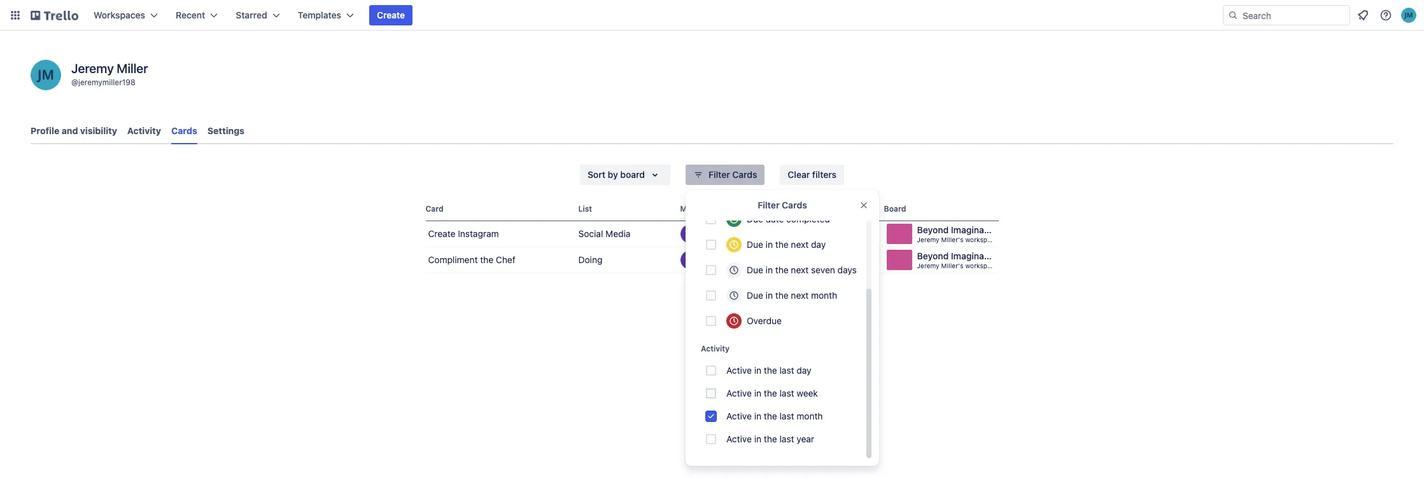 Task type: vqa. For each thing, say whether or not it's contained in the screenshot.
Color: blue, title: "FYI" 'element'
no



Task type: locate. For each thing, give the bounding box(es) containing it.
recent button
[[168, 5, 226, 25]]

cards link
[[171, 120, 197, 145]]

0 vertical spatial beyond imagination jeremy miller's workspace
[[917, 225, 1000, 244]]

jeremy miller (jeremymiller198) image right open information menu icon
[[1401, 8, 1416, 23]]

1 vertical spatial next
[[791, 265, 809, 276]]

0 vertical spatial workspace
[[965, 236, 998, 244]]

filters
[[812, 169, 837, 180]]

next down the due in the next seven days
[[791, 290, 809, 301]]

activity link
[[127, 120, 161, 143]]

miller's
[[941, 236, 963, 244], [941, 262, 963, 270]]

activity
[[127, 125, 161, 136], [701, 344, 730, 354]]

sort by board button
[[580, 165, 670, 185]]

due for due date
[[788, 204, 803, 214]]

instagram
[[458, 229, 499, 239]]

3 active from the top
[[726, 411, 752, 422]]

the
[[775, 239, 789, 250], [480, 255, 493, 265], [775, 265, 789, 276], [775, 290, 789, 301], [764, 365, 777, 376], [764, 388, 777, 399], [764, 411, 777, 422], [764, 434, 777, 445]]

month for active in the last month
[[797, 411, 823, 422]]

0 vertical spatial next
[[791, 239, 809, 250]]

1 vertical spatial imagination
[[951, 251, 1000, 262]]

beyond imagination jeremy miller's workspace
[[917, 225, 1000, 244], [917, 251, 1000, 270]]

month for due in the next month
[[811, 290, 837, 301]]

0 horizontal spatial cards
[[171, 125, 197, 136]]

2 active from the top
[[726, 388, 752, 399]]

the up active in the last week
[[764, 365, 777, 376]]

clear filters
[[788, 169, 837, 180]]

in up overdue
[[766, 290, 773, 301]]

profile and visibility link
[[31, 120, 117, 143]]

active for active in the last day
[[726, 365, 752, 376]]

1 last from the top
[[780, 365, 794, 376]]

2 vertical spatial cards
[[782, 200, 807, 211]]

date for due date
[[805, 204, 822, 214]]

settings
[[207, 125, 244, 136]]

day up week
[[797, 365, 811, 376]]

in for due in the next month
[[766, 290, 773, 301]]

workspace
[[965, 236, 998, 244], [965, 262, 998, 270]]

1 horizontal spatial activity
[[701, 344, 730, 354]]

due
[[788, 204, 803, 214], [747, 214, 763, 225], [747, 239, 763, 250], [747, 265, 763, 276], [747, 290, 763, 301]]

2 beyond from the top
[[917, 251, 949, 262]]

1 vertical spatial activity
[[701, 344, 730, 354]]

compliment the chef
[[428, 255, 515, 265]]

jeremy miller (jeremymiller198) image down jeremy miller (jeremymiller198) icon on the top
[[697, 251, 716, 270]]

1 horizontal spatial cards
[[732, 169, 757, 180]]

completed
[[786, 214, 830, 225]]

2 horizontal spatial jeremy miller (jeremymiller198) image
[[1401, 8, 1416, 23]]

active down active in the last day
[[726, 388, 752, 399]]

2 vertical spatial next
[[791, 290, 809, 301]]

4 active from the top
[[726, 434, 752, 445]]

last left year
[[780, 434, 794, 445]]

1 horizontal spatial create
[[428, 229, 455, 239]]

the down active in the last day
[[764, 388, 777, 399]]

cards right activity link
[[171, 125, 197, 136]]

1 horizontal spatial jeremy miller (jeremymiller198) image
[[697, 251, 716, 270]]

profile and visibility
[[31, 125, 117, 136]]

1 vertical spatial filter cards
[[758, 200, 807, 211]]

miller
[[117, 61, 148, 76]]

due for due date completed
[[747, 214, 763, 225]]

back to home image
[[31, 5, 78, 25]]

jeremy miller @ jeremymiller198
[[71, 61, 148, 87]]

by
[[608, 169, 618, 180]]

due up due in the next day at the right of the page
[[747, 214, 763, 225]]

0 vertical spatial cards
[[171, 125, 197, 136]]

due for due in the next day
[[747, 239, 763, 250]]

due down clear
[[788, 204, 803, 214]]

2 horizontal spatial cards
[[782, 200, 807, 211]]

day
[[811, 239, 826, 250], [797, 365, 811, 376]]

1 miller's from the top
[[941, 236, 963, 244]]

last left week
[[780, 388, 794, 399]]

0 notifications image
[[1355, 8, 1371, 23]]

settings link
[[207, 120, 244, 143]]

month down seven
[[811, 290, 837, 301]]

1 imagination from the top
[[951, 225, 1000, 236]]

0 vertical spatial month
[[811, 290, 837, 301]]

month down week
[[797, 411, 823, 422]]

board
[[620, 169, 645, 180]]

active in the last day
[[726, 365, 811, 376]]

due down due date completed
[[747, 239, 763, 250]]

0 horizontal spatial create
[[377, 10, 405, 20]]

close popover image
[[859, 201, 869, 211]]

clear filters button
[[780, 165, 844, 185]]

create inside button
[[377, 10, 405, 20]]

0 horizontal spatial jeremy miller (jeremymiller198) image
[[31, 60, 61, 90]]

1 horizontal spatial filter
[[758, 200, 780, 211]]

1 active from the top
[[726, 365, 752, 376]]

0 vertical spatial filter cards
[[709, 169, 757, 180]]

jeremy miller (jeremymiller198) image left @
[[31, 60, 61, 90]]

board
[[884, 204, 906, 214]]

create for create
[[377, 10, 405, 20]]

last
[[780, 365, 794, 376], [780, 388, 794, 399], [780, 411, 794, 422], [780, 434, 794, 445]]

active down active in the last month
[[726, 434, 752, 445]]

0 horizontal spatial filter
[[709, 169, 730, 180]]

last up active in the last week
[[780, 365, 794, 376]]

social media
[[578, 229, 630, 239]]

terry turtle (terryturtle) image down members
[[680, 225, 699, 244]]

1 horizontal spatial date
[[805, 204, 822, 214]]

jeremy
[[71, 61, 114, 76], [917, 236, 939, 244], [917, 262, 939, 270]]

switch to… image
[[9, 9, 22, 22]]

jeremy miller (jeremymiller198) image
[[697, 225, 716, 244]]

terry turtle (terryturtle) image
[[680, 225, 699, 244], [680, 251, 699, 270]]

31
[[839, 255, 847, 265]]

the up active in the last year
[[764, 411, 777, 422]]

1 vertical spatial month
[[797, 411, 823, 422]]

filter cards
[[709, 169, 757, 180], [758, 200, 807, 211]]

1 workspace from the top
[[965, 236, 998, 244]]

filter
[[709, 169, 730, 180], [758, 200, 780, 211]]

2 vertical spatial jeremy
[[917, 262, 939, 270]]

filter cards up due date completed
[[758, 200, 807, 211]]

in
[[766, 239, 773, 250], [766, 265, 773, 276], [766, 290, 773, 301], [754, 365, 761, 376], [754, 388, 761, 399], [754, 411, 761, 422], [754, 434, 761, 445]]

next
[[791, 239, 809, 250], [791, 265, 809, 276], [791, 290, 809, 301]]

the down active in the last month
[[764, 434, 777, 445]]

starred button
[[228, 5, 288, 25]]

0 horizontal spatial filter cards
[[709, 169, 757, 180]]

0 vertical spatial jeremy
[[71, 61, 114, 76]]

filter cards up members
[[709, 169, 757, 180]]

beyond
[[917, 225, 949, 236], [917, 251, 949, 262]]

0 vertical spatial day
[[811, 239, 826, 250]]

0 horizontal spatial date
[[766, 214, 784, 225]]

in down active in the last month
[[754, 434, 761, 445]]

due for due in the next month
[[747, 290, 763, 301]]

2 next from the top
[[791, 265, 809, 276]]

year
[[797, 434, 814, 445]]

create instagram link
[[426, 222, 573, 247]]

in up active in the last week
[[754, 365, 761, 376]]

due up overdue
[[747, 290, 763, 301]]

workspaces button
[[86, 5, 166, 25]]

day up dec
[[811, 239, 826, 250]]

activity left "cards" link
[[127, 125, 161, 136]]

filter inside "button"
[[709, 169, 730, 180]]

primary element
[[0, 0, 1424, 31]]

0 vertical spatial miller's
[[941, 236, 963, 244]]

active in the last week
[[726, 388, 818, 399]]

in for due in the next day
[[766, 239, 773, 250]]

in down active in the last day
[[754, 388, 761, 399]]

jeremy miller (jeremymiller198) image
[[1401, 8, 1416, 23], [31, 60, 61, 90], [697, 251, 716, 270]]

filter up members
[[709, 169, 730, 180]]

workspaces
[[94, 10, 145, 20]]

imagination
[[951, 225, 1000, 236], [951, 251, 1000, 262]]

0 vertical spatial activity
[[127, 125, 161, 136]]

the for due in the next seven days
[[775, 265, 789, 276]]

due right ruby anderson (rubyanderson7) image
[[747, 265, 763, 276]]

the down due date completed
[[775, 239, 789, 250]]

profile
[[31, 125, 59, 136]]

active up active in the last week
[[726, 365, 752, 376]]

1 next from the top
[[791, 239, 809, 250]]

2 last from the top
[[780, 388, 794, 399]]

jeremymiller198
[[78, 78, 135, 87]]

compliment
[[428, 255, 478, 265]]

visibility
[[80, 125, 117, 136]]

0 vertical spatial terry turtle (terryturtle) image
[[680, 225, 699, 244]]

1 vertical spatial workspace
[[965, 262, 998, 270]]

filter up due date completed
[[758, 200, 780, 211]]

cards left clear
[[732, 169, 757, 180]]

0 vertical spatial imagination
[[951, 225, 1000, 236]]

the down due in the next day at the right of the page
[[775, 265, 789, 276]]

0 vertical spatial create
[[377, 10, 405, 20]]

date
[[805, 204, 822, 214], [766, 214, 784, 225]]

0 vertical spatial filter
[[709, 169, 730, 180]]

in up active in the last year
[[754, 411, 761, 422]]

create
[[377, 10, 405, 20], [428, 229, 455, 239]]

doing
[[578, 255, 602, 265]]

ruby anderson (rubyanderson7) image
[[713, 251, 732, 270]]

seven
[[811, 265, 835, 276]]

1 vertical spatial filter
[[758, 200, 780, 211]]

2 terry turtle (terryturtle) image from the top
[[680, 251, 699, 270]]

in down due date completed
[[766, 239, 773, 250]]

the up overdue
[[775, 290, 789, 301]]

last down active in the last week
[[780, 411, 794, 422]]

in down due in the next day at the right of the page
[[766, 265, 773, 276]]

1 vertical spatial day
[[797, 365, 811, 376]]

sort by board
[[588, 169, 645, 180]]

active for active in the last week
[[726, 388, 752, 399]]

date up due in the next day at the right of the page
[[766, 214, 784, 225]]

next up the due in the next seven days
[[791, 239, 809, 250]]

date down clear filters button
[[805, 204, 822, 214]]

1 terry turtle (terryturtle) image from the top
[[680, 225, 699, 244]]

1 vertical spatial jeremy miller (jeremymiller198) image
[[31, 60, 61, 90]]

active
[[726, 365, 752, 376], [726, 388, 752, 399], [726, 411, 752, 422], [726, 434, 752, 445]]

in for active in the last year
[[754, 434, 761, 445]]

last for week
[[780, 388, 794, 399]]

next left seven
[[791, 265, 809, 276]]

3 next from the top
[[791, 290, 809, 301]]

create for create instagram
[[428, 229, 455, 239]]

filter cards button
[[686, 165, 765, 185]]

active up active in the last year
[[726, 411, 752, 422]]

activity up active in the last day
[[701, 344, 730, 354]]

terry turtle (terryturtle) image down jeremy miller (jeremymiller198) icon on the top
[[680, 251, 699, 270]]

3 last from the top
[[780, 411, 794, 422]]

1 vertical spatial beyond
[[917, 251, 949, 262]]

0 vertical spatial jeremy miller (jeremymiller198) image
[[1401, 8, 1416, 23]]

0 vertical spatial beyond
[[917, 225, 949, 236]]

cards up due date completed
[[782, 200, 807, 211]]

month
[[811, 290, 837, 301], [797, 411, 823, 422]]

4 last from the top
[[780, 434, 794, 445]]

1 vertical spatial terry turtle (terryturtle) image
[[680, 251, 699, 270]]

1 vertical spatial create
[[428, 229, 455, 239]]

1 vertical spatial miller's
[[941, 262, 963, 270]]

1 vertical spatial beyond imagination jeremy miller's workspace
[[917, 251, 1000, 270]]

1 vertical spatial cards
[[732, 169, 757, 180]]

cards
[[171, 125, 197, 136], [732, 169, 757, 180], [782, 200, 807, 211]]

create instagram
[[428, 229, 499, 239]]



Task type: describe. For each thing, give the bounding box(es) containing it.
2 miller's from the top
[[941, 262, 963, 270]]

day for active in the last day
[[797, 365, 811, 376]]

open information menu image
[[1380, 9, 1392, 22]]

1 beyond from the top
[[917, 225, 949, 236]]

card
[[426, 204, 444, 214]]

in for active in the last week
[[754, 388, 761, 399]]

search image
[[1228, 10, 1238, 20]]

dec
[[822, 255, 836, 265]]

2 vertical spatial jeremy miller (jeremymiller198) image
[[697, 251, 716, 270]]

terry turtle (terryturtle) image for doing
[[680, 251, 699, 270]]

the for active in the last month
[[764, 411, 777, 422]]

the left the chef in the bottom of the page
[[480, 255, 493, 265]]

filter cards inside "button"
[[709, 169, 757, 180]]

the for active in the last year
[[764, 434, 777, 445]]

last for day
[[780, 365, 794, 376]]

1 horizontal spatial filter cards
[[758, 200, 807, 211]]

2 imagination from the top
[[951, 251, 1000, 262]]

next for day
[[791, 239, 809, 250]]

starred
[[236, 10, 267, 20]]

compliment the chef link
[[426, 248, 573, 273]]

days
[[838, 265, 857, 276]]

active for active in the last month
[[726, 411, 752, 422]]

due for due in the next seven days
[[747, 265, 763, 276]]

the for due in the next day
[[775, 239, 789, 250]]

due in the next seven days
[[747, 265, 857, 276]]

@
[[71, 78, 78, 87]]

terry turtle (terryturtle) image for social media
[[680, 225, 699, 244]]

date for due date completed
[[766, 214, 784, 225]]

sort
[[588, 169, 605, 180]]

next for month
[[791, 290, 809, 301]]

jeremy inside jeremy miller @ jeremymiller198
[[71, 61, 114, 76]]

due in the next month
[[747, 290, 837, 301]]

due date
[[788, 204, 822, 214]]

chef
[[496, 255, 515, 265]]

due in the next day
[[747, 239, 826, 250]]

Search field
[[1238, 6, 1350, 25]]

cards inside "button"
[[732, 169, 757, 180]]

1 vertical spatial jeremy
[[917, 236, 939, 244]]

in for due in the next seven days
[[766, 265, 773, 276]]

members
[[680, 204, 715, 214]]

list
[[578, 204, 592, 214]]

the for active in the last week
[[764, 388, 777, 399]]

the for active in the last day
[[764, 365, 777, 376]]

next for seven
[[791, 265, 809, 276]]

last for year
[[780, 434, 794, 445]]

1 beyond imagination jeremy miller's workspace from the top
[[917, 225, 1000, 244]]

templates
[[298, 10, 341, 20]]

overdue
[[747, 316, 782, 327]]

0 horizontal spatial activity
[[127, 125, 161, 136]]

active in the last month
[[726, 411, 823, 422]]

day for due in the next day
[[811, 239, 826, 250]]

in for active in the last month
[[754, 411, 761, 422]]

media
[[605, 229, 630, 239]]

templates button
[[290, 5, 362, 25]]

last for month
[[780, 411, 794, 422]]

dec 31
[[822, 255, 847, 265]]

clear
[[788, 169, 810, 180]]

and
[[62, 125, 78, 136]]

recent
[[176, 10, 205, 20]]

in for active in the last day
[[754, 365, 761, 376]]

active in the last year
[[726, 434, 814, 445]]

create button
[[369, 5, 413, 25]]

week
[[797, 388, 818, 399]]

social
[[578, 229, 603, 239]]

the for due in the next month
[[775, 290, 789, 301]]

2 workspace from the top
[[965, 262, 998, 270]]

2 beyond imagination jeremy miller's workspace from the top
[[917, 251, 1000, 270]]

due date completed
[[747, 214, 830, 225]]

active for active in the last year
[[726, 434, 752, 445]]



